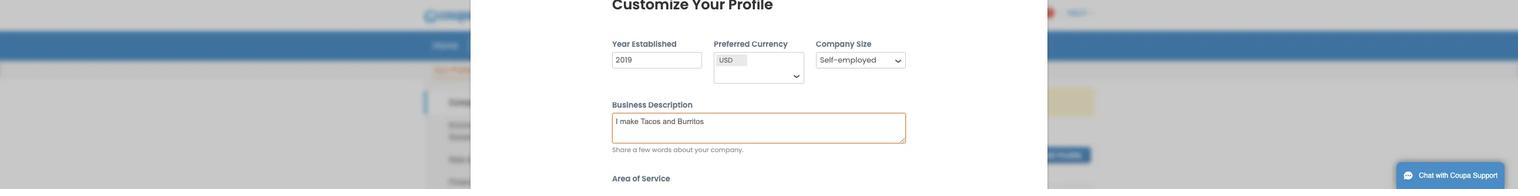 Task type: vqa. For each thing, say whether or not it's contained in the screenshot.
the Year Established
yes



Task type: locate. For each thing, give the bounding box(es) containing it.
0 horizontal spatial &
[[467, 156, 473, 165]]

performance down risk & compliance link
[[484, 178, 531, 188]]

coupa right by
[[789, 98, 813, 107]]

environmental, social, governance & diversity
[[449, 121, 536, 142]]

home link
[[426, 36, 466, 54]]

edit profile
[[1042, 152, 1082, 161]]

company
[[816, 39, 855, 50], [449, 98, 487, 108]]

buyers
[[815, 98, 840, 107]]

financial performance
[[449, 178, 531, 188]]

service/time sheets link
[[559, 36, 656, 54]]

financial
[[449, 178, 482, 188]]

1 horizontal spatial coupa
[[1451, 172, 1472, 180]]

risk & compliance link
[[424, 149, 579, 172]]

company up company size text box
[[816, 39, 855, 50]]

business left description
[[613, 100, 647, 111]]

preferred
[[714, 39, 750, 50]]

0 vertical spatial business
[[805, 39, 841, 51]]

Business Description text field
[[613, 113, 906, 144]]

business for business performance
[[805, 39, 841, 51]]

excursions
[[710, 143, 791, 162]]

social,
[[506, 121, 531, 130]]

service/time sheets
[[566, 39, 649, 51]]

& left diversity
[[496, 133, 502, 142]]

usd
[[720, 56, 733, 65]]

chat
[[1420, 172, 1435, 180]]

area of service
[[613, 174, 671, 185]]

1 horizontal spatial your
[[695, 146, 709, 155]]

0 horizontal spatial company
[[449, 98, 487, 108]]

profile up social, at the left of page
[[489, 98, 514, 108]]

&
[[496, 133, 502, 142], [467, 156, 473, 165]]

0 horizontal spatial performance
[[484, 178, 531, 188]]

business performance
[[805, 39, 897, 51]]

bjord's
[[656, 143, 706, 162]]

performance for business performance
[[843, 39, 897, 51]]

1 vertical spatial &
[[467, 156, 473, 165]]

profile down coupa supplier portal image
[[476, 39, 502, 51]]

chat with coupa support
[[1420, 172, 1499, 180]]

0 vertical spatial &
[[496, 133, 502, 142]]

company profile link
[[424, 92, 579, 114]]

your
[[670, 98, 686, 107], [943, 98, 959, 107], [695, 146, 709, 155]]

complete your profile to get discovered by coupa buyers that are looking for items in your category.
[[632, 98, 995, 107]]

profile right edit
[[1059, 152, 1082, 161]]

0 vertical spatial company
[[816, 39, 855, 50]]

0 horizontal spatial business
[[613, 100, 647, 111]]

1 vertical spatial coupa
[[1451, 172, 1472, 180]]

coupa inside complete your profile to get discovered by coupa buyers that are looking for items in your category. alert
[[789, 98, 813, 107]]

service
[[642, 174, 671, 185]]

& right risk
[[467, 156, 473, 165]]

your left the profile
[[670, 98, 686, 107]]

a
[[633, 146, 637, 155]]

2 horizontal spatial your
[[943, 98, 959, 107]]

that
[[842, 98, 856, 107]]

invoices
[[701, 39, 734, 51]]

coupa right with
[[1451, 172, 1472, 180]]

profile
[[476, 39, 502, 51], [451, 66, 472, 75], [489, 98, 514, 108], [870, 134, 894, 143], [1059, 152, 1082, 161]]

0 horizontal spatial coupa
[[789, 98, 813, 107]]

preferred currency
[[714, 39, 788, 50]]

chat with coupa support button
[[1397, 163, 1506, 190]]

invoices link
[[694, 36, 742, 54]]

profile for edit profile
[[1059, 152, 1082, 161]]

environmental,
[[449, 121, 504, 130]]

complete
[[632, 98, 668, 107]]

business
[[805, 39, 841, 51], [613, 100, 647, 111]]

support
[[1474, 172, 1499, 180]]

0 vertical spatial performance
[[843, 39, 897, 51]]

Preferred Currency text field
[[716, 68, 789, 83]]

profile inside "link"
[[476, 39, 502, 51]]

get
[[722, 98, 733, 107]]

profile right your
[[451, 66, 472, 75]]

1 vertical spatial performance
[[484, 178, 531, 188]]

share a few words about your company.
[[613, 146, 744, 155]]

business up company size text box
[[805, 39, 841, 51]]

your right in
[[943, 98, 959, 107]]

your right about
[[695, 146, 709, 155]]

0 vertical spatial coupa
[[789, 98, 813, 107]]

company up environmental,
[[449, 98, 487, 108]]

company.
[[711, 146, 744, 155]]

profile for company profile
[[489, 98, 514, 108]]

profile for your profile
[[451, 66, 472, 75]]

coupa inside chat with coupa support button
[[1451, 172, 1472, 180]]

1 horizontal spatial performance
[[843, 39, 897, 51]]

1 horizontal spatial &
[[496, 133, 502, 142]]

risk & compliance
[[449, 156, 519, 165]]

are
[[858, 98, 870, 107]]

business for business description
[[613, 100, 647, 111]]

looking
[[872, 98, 899, 107]]

company size
[[816, 39, 872, 50]]

1 vertical spatial company
[[449, 98, 487, 108]]

complete your profile to get discovered by coupa buyers that are looking for items in your category. alert
[[596, 88, 1095, 117]]

coupa
[[789, 98, 813, 107], [1451, 172, 1472, 180]]

1 horizontal spatial company
[[816, 39, 855, 50]]

performance
[[843, 39, 897, 51], [484, 178, 531, 188]]

1 vertical spatial business
[[613, 100, 647, 111]]

environmental, social, governance & diversity link
[[424, 114, 579, 149]]

1 horizontal spatial business
[[805, 39, 841, 51]]

performance up company size text box
[[843, 39, 897, 51]]



Task type: describe. For each thing, give the bounding box(es) containing it.
setup link
[[1012, 36, 1051, 54]]

description
[[649, 100, 693, 111]]

0 horizontal spatial your
[[670, 98, 686, 107]]

edit
[[1042, 152, 1056, 161]]

compliance
[[475, 156, 519, 165]]

profile
[[688, 98, 711, 107]]

your
[[433, 66, 449, 75]]

diversity
[[504, 133, 536, 142]]

performance for financial performance
[[484, 178, 531, 188]]

bjord's excursions banner
[[596, 130, 1095, 190]]

Year Established text field
[[613, 52, 703, 69]]

progress
[[896, 134, 930, 143]]

risk
[[449, 156, 465, 165]]

your profile
[[433, 66, 472, 75]]

& inside environmental, social, governance & diversity
[[496, 133, 502, 142]]

Company Size text field
[[817, 53, 891, 68]]

with
[[1437, 172, 1449, 180]]

share
[[613, 146, 631, 155]]

business performance link
[[797, 36, 904, 54]]

items
[[913, 98, 932, 107]]

financial performance link
[[424, 172, 579, 190]]

year
[[613, 39, 630, 50]]

asn
[[666, 39, 684, 51]]

profile progress
[[870, 134, 930, 143]]

company for company profile
[[449, 98, 487, 108]]

catalogs
[[752, 39, 787, 51]]

edit profile link
[[1033, 148, 1092, 164]]

coupa supplier portal image
[[416, 2, 567, 31]]

usd option
[[717, 55, 736, 66]]

profile left progress
[[870, 134, 894, 143]]

business description
[[613, 100, 693, 111]]

few
[[639, 146, 651, 155]]

setup
[[1020, 39, 1043, 51]]

established
[[632, 39, 677, 50]]

in
[[935, 98, 941, 107]]

discovered
[[736, 98, 775, 107]]

of
[[633, 174, 640, 185]]

area
[[613, 174, 631, 185]]

your profile link
[[433, 63, 473, 79]]

asn link
[[659, 36, 691, 54]]

sheets
[[621, 39, 649, 51]]

catalogs link
[[744, 36, 795, 54]]

profile link
[[468, 36, 510, 54]]

bjord's excursions
[[656, 143, 791, 162]]

currency
[[752, 39, 788, 50]]

year established
[[613, 39, 677, 50]]

to
[[713, 98, 720, 107]]

bjord's excursions image
[[596, 130, 643, 178]]

words
[[652, 146, 672, 155]]

home
[[433, 39, 458, 51]]

category.
[[962, 98, 995, 107]]

about
[[674, 146, 693, 155]]

company profile
[[449, 98, 514, 108]]

company for company size
[[816, 39, 855, 50]]

for
[[901, 98, 910, 107]]

by
[[778, 98, 786, 107]]

governance
[[449, 133, 494, 142]]

service/time
[[566, 39, 619, 51]]

size
[[857, 39, 872, 50]]



